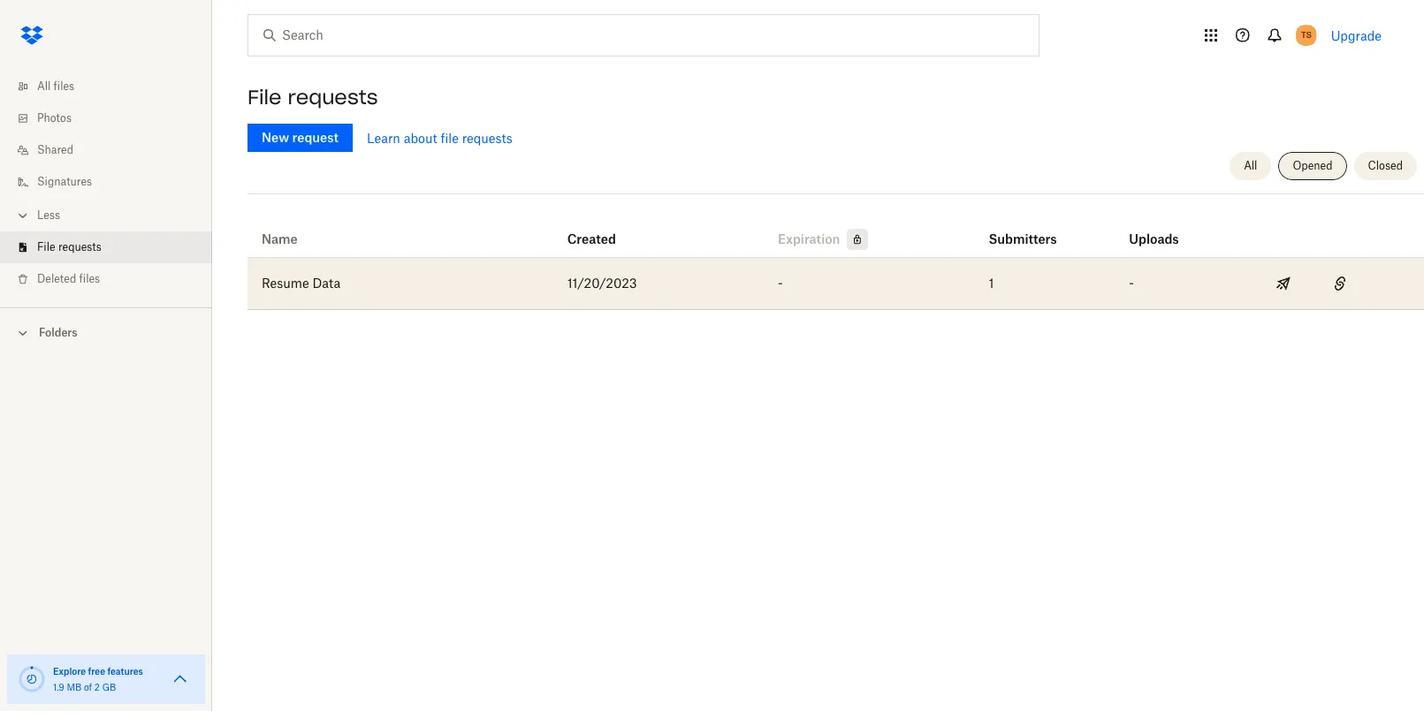 Task type: locate. For each thing, give the bounding box(es) containing it.
row containing resume data
[[248, 258, 1425, 310]]

requests up deleted files
[[58, 241, 102, 254]]

2 - from the left
[[1130, 276, 1135, 291]]

requests right file
[[462, 130, 513, 145]]

0 horizontal spatial all
[[37, 80, 51, 93]]

1 horizontal spatial all
[[1245, 159, 1258, 172]]

1 horizontal spatial requests
[[288, 85, 378, 110]]

new
[[262, 130, 289, 145]]

shared link
[[14, 134, 212, 166]]

0 vertical spatial requests
[[288, 85, 378, 110]]

1
[[989, 276, 994, 291]]

send email image
[[1274, 273, 1295, 295]]

files inside all files link
[[54, 80, 74, 93]]

file down less
[[37, 241, 55, 254]]

-
[[778, 276, 783, 291], [1130, 276, 1135, 291]]

11/20/2023
[[567, 276, 637, 291]]

1 vertical spatial file requests
[[37, 241, 102, 254]]

1 row from the top
[[248, 201, 1425, 258]]

0 horizontal spatial file
[[37, 241, 55, 254]]

2 row from the top
[[248, 258, 1425, 310]]

photos link
[[14, 103, 212, 134]]

list containing all files
[[0, 60, 212, 308]]

1 horizontal spatial file
[[248, 85, 282, 110]]

1 vertical spatial all
[[1245, 159, 1258, 172]]

quota usage element
[[18, 666, 46, 694]]

0 horizontal spatial requests
[[58, 241, 102, 254]]

column header
[[989, 208, 1060, 250], [1130, 208, 1200, 250]]

created
[[567, 232, 616, 247]]

row containing name
[[248, 201, 1425, 258]]

row
[[248, 201, 1425, 258], [248, 258, 1425, 310]]

file requests up deleted files
[[37, 241, 102, 254]]

free
[[88, 667, 105, 677]]

0 vertical spatial files
[[54, 80, 74, 93]]

requests
[[288, 85, 378, 110], [462, 130, 513, 145], [58, 241, 102, 254]]

files inside deleted files link
[[79, 272, 100, 286]]

dropbox image
[[14, 18, 50, 53]]

1.9
[[53, 683, 64, 693]]

of
[[84, 683, 92, 693]]

file requests
[[248, 85, 378, 110], [37, 241, 102, 254]]

explore free features 1.9 mb of 2 gb
[[53, 667, 143, 693]]

0 horizontal spatial column header
[[989, 208, 1060, 250]]

row group
[[248, 258, 1425, 310]]

file up new
[[248, 85, 282, 110]]

all
[[37, 80, 51, 93], [1245, 159, 1258, 172]]

table
[[248, 201, 1425, 310]]

2 horizontal spatial requests
[[462, 130, 513, 145]]

learn about file requests link
[[367, 130, 513, 145]]

signatures
[[37, 175, 92, 188]]

1 horizontal spatial -
[[1130, 276, 1135, 291]]

1 horizontal spatial file requests
[[248, 85, 378, 110]]

learn about file requests
[[367, 130, 513, 145]]

files
[[54, 80, 74, 93], [79, 272, 100, 286]]

file
[[248, 85, 282, 110], [37, 241, 55, 254]]

upgrade link
[[1332, 28, 1382, 43]]

all for all
[[1245, 159, 1258, 172]]

files up photos
[[54, 80, 74, 93]]

2 column header from the left
[[1130, 208, 1200, 250]]

2
[[95, 683, 100, 693]]

request
[[292, 130, 339, 145]]

file requests up request
[[248, 85, 378, 110]]

files right deleted
[[79, 272, 100, 286]]

file requests list item
[[0, 232, 212, 264]]

0 horizontal spatial -
[[778, 276, 783, 291]]

2 vertical spatial requests
[[58, 241, 102, 254]]

all files
[[37, 80, 74, 93]]

list
[[0, 60, 212, 308]]

0 vertical spatial file
[[248, 85, 282, 110]]

created button
[[567, 229, 616, 250]]

0 vertical spatial all
[[37, 80, 51, 93]]

0 horizontal spatial files
[[54, 80, 74, 93]]

1 vertical spatial file
[[37, 241, 55, 254]]

all left opened
[[1245, 159, 1258, 172]]

all button
[[1230, 152, 1272, 180]]

opened button
[[1279, 152, 1348, 180]]

0 horizontal spatial file requests
[[37, 241, 102, 254]]

copy link image
[[1330, 273, 1351, 295]]

new request button
[[248, 124, 353, 152]]

1 horizontal spatial column header
[[1130, 208, 1200, 250]]

upgrade
[[1332, 28, 1382, 43]]

all up photos
[[37, 80, 51, 93]]

1 - from the left
[[778, 276, 783, 291]]

photos
[[37, 111, 72, 125]]

all inside button
[[1245, 159, 1258, 172]]

1 vertical spatial files
[[79, 272, 100, 286]]

mb
[[67, 683, 82, 693]]

data
[[313, 276, 341, 291]]

1 horizontal spatial files
[[79, 272, 100, 286]]

file inside file requests link
[[37, 241, 55, 254]]

requests up request
[[288, 85, 378, 110]]



Task type: describe. For each thing, give the bounding box(es) containing it.
learn
[[367, 130, 401, 145]]

files for deleted files
[[79, 272, 100, 286]]

row for row group on the top containing resume data
[[248, 258, 1425, 310]]

row for table containing name
[[248, 201, 1425, 258]]

Search text field
[[282, 26, 1003, 45]]

signatures link
[[14, 166, 212, 198]]

file requests link
[[14, 232, 212, 264]]

deleted files
[[37, 272, 100, 286]]

deleted
[[37, 272, 76, 286]]

all for all files
[[37, 80, 51, 93]]

resume data
[[262, 276, 341, 291]]

1 column header from the left
[[989, 208, 1060, 250]]

all files link
[[14, 71, 212, 103]]

less
[[37, 209, 60, 222]]

less image
[[14, 207, 32, 225]]

resume
[[262, 276, 309, 291]]

opened
[[1293, 159, 1333, 172]]

file
[[441, 130, 459, 145]]

about
[[404, 130, 437, 145]]

deleted files link
[[14, 264, 212, 295]]

shared
[[37, 143, 73, 157]]

0 vertical spatial file requests
[[248, 85, 378, 110]]

explore
[[53, 667, 86, 677]]

files for all files
[[54, 80, 74, 93]]

folders button
[[0, 319, 212, 346]]

table containing name
[[248, 201, 1425, 310]]

file requests inside file requests link
[[37, 241, 102, 254]]

row group containing resume data
[[248, 258, 1425, 310]]

ts button
[[1293, 21, 1321, 50]]

folders
[[39, 326, 77, 340]]

closed button
[[1355, 152, 1418, 180]]

1 vertical spatial requests
[[462, 130, 513, 145]]

ts
[[1302, 29, 1312, 41]]

new request
[[262, 130, 339, 145]]

name
[[262, 232, 298, 247]]

requests inside list item
[[58, 241, 102, 254]]

closed
[[1369, 159, 1404, 172]]

features
[[107, 667, 143, 677]]

gb
[[102, 683, 116, 693]]

pro trial element
[[841, 229, 869, 250]]



Task type: vqa. For each thing, say whether or not it's contained in the screenshot.
'Sign'
no



